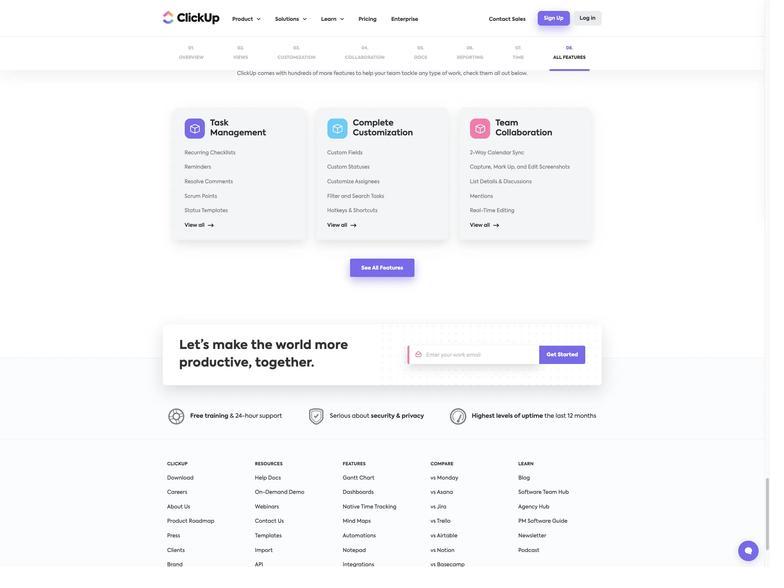 Task type: vqa. For each thing, say whether or not it's contained in the screenshot.
internal
no



Task type: describe. For each thing, give the bounding box(es) containing it.
wait,
[[313, 42, 360, 60]]

months
[[575, 414, 597, 420]]

view all for complete customization
[[328, 223, 348, 228]]

scrum points link
[[185, 193, 295, 200]]

software team hub
[[519, 490, 569, 495]]

Enter your work email email field
[[408, 346, 540, 364]]

calendar
[[488, 151, 512, 156]]

all for team collaboration
[[484, 223, 490, 228]]

& inside "link"
[[499, 180, 503, 185]]

vs trello link
[[431, 519, 451, 524]]

view all for team collaboration
[[470, 223, 490, 228]]

list details & discussions link
[[470, 179, 580, 186]]

log
[[580, 16, 590, 21]]

there's
[[364, 42, 430, 60]]

1 vertical spatial collaboration
[[496, 130, 553, 138]]

work,
[[449, 71, 462, 76]]

jira
[[437, 505, 447, 510]]

world
[[276, 340, 312, 352]]

pm software guide link
[[519, 519, 568, 524]]

features link
[[343, 462, 366, 467]]

vs for vs airtable
[[431, 534, 436, 539]]

product button
[[232, 0, 261, 36]]

all features
[[554, 55, 586, 60]]

status templates link
[[185, 208, 295, 215]]

on-
[[255, 490, 265, 495]]

team
[[387, 71, 401, 76]]

custom for custom fields
[[328, 151, 347, 156]]

& left privacy
[[396, 414, 401, 420]]

1 vertical spatial software
[[528, 519, 551, 524]]

tasks
[[371, 194, 385, 199]]

resolve comments link
[[185, 179, 295, 186]]

but
[[276, 42, 309, 60]]

view all link for customization
[[328, 222, 357, 229]]

1 horizontal spatial all
[[554, 55, 562, 60]]

2-way calendar sync
[[470, 151, 525, 156]]

01.
[[188, 46, 194, 50]]

features inside see all features link
[[380, 266, 403, 271]]

checklists
[[210, 151, 236, 156]]

real-
[[470, 209, 484, 214]]

0 horizontal spatial the
[[251, 340, 273, 352]]

07.
[[516, 46, 522, 50]]

1 vertical spatial team
[[543, 490, 557, 495]]

time for native time tracking
[[361, 505, 374, 510]]

0 vertical spatial more
[[319, 71, 333, 76]]

docs inside list
[[268, 476, 281, 481]]

type
[[429, 71, 441, 76]]

contact us
[[255, 519, 284, 524]]

dashboards link
[[343, 490, 374, 495]]

resources
[[255, 462, 283, 467]]

vs for vs jira
[[431, 505, 436, 510]]

list containing help                   docs
[[255, 475, 334, 567]]

sign up
[[544, 16, 564, 21]]

import link
[[255, 548, 273, 553]]

view all for task management
[[185, 223, 205, 228]]

recurring checklists
[[185, 151, 236, 156]]

scrum points
[[185, 194, 217, 199]]

capture, mark up, and edit               screenshots
[[470, 165, 570, 170]]

notepad
[[343, 548, 366, 553]]

0 vertical spatial time
[[513, 55, 524, 60]]

list containing gantt chart
[[343, 475, 422, 567]]

& right hotkeys
[[349, 209, 352, 214]]

enterprise link
[[391, 0, 418, 36]]

together.
[[255, 358, 314, 370]]

views
[[233, 55, 248, 60]]

1 horizontal spatial learn
[[519, 462, 534, 467]]

06.
[[467, 46, 474, 50]]

all for complete customization
[[341, 223, 348, 228]]

chart
[[360, 476, 375, 481]]

assignees
[[355, 180, 380, 185]]

0 horizontal spatial all
[[372, 266, 379, 271]]

04.
[[362, 46, 369, 50]]

resolve
[[185, 180, 204, 185]]

pm
[[519, 519, 527, 524]]

all for task management
[[199, 223, 205, 228]]

pricing link
[[359, 0, 377, 36]]

roadmap
[[189, 519, 214, 524]]

2-
[[470, 151, 475, 156]]

recurring checklists link
[[185, 150, 295, 157]]

1 horizontal spatial the
[[545, 414, 554, 420]]

sign up button
[[538, 11, 570, 26]]

capture,
[[470, 165, 493, 170]]

mentions
[[470, 194, 494, 199]]

let's make the world more
[[179, 340, 348, 352]]

view for management
[[185, 223, 197, 228]]

list containing download
[[167, 475, 246, 567]]

0 vertical spatial docs
[[414, 55, 428, 60]]

& left 24-
[[230, 414, 234, 420]]

podcast
[[519, 548, 540, 553]]

get
[[547, 352, 557, 358]]

vs for vs monday
[[431, 476, 436, 481]]

vs for vs notion
[[431, 548, 436, 553]]

details
[[480, 180, 498, 185]]

up,
[[508, 165, 516, 170]]

agency hub link
[[519, 505, 550, 510]]

main navigation element
[[232, 0, 602, 36]]

us for about us
[[184, 505, 190, 510]]

see all features link
[[350, 259, 415, 277]]

list details & discussions
[[470, 180, 532, 185]]

task
[[210, 120, 229, 128]]

product                   roadmap
[[167, 519, 214, 524]]

hotkeys & shortcuts
[[328, 209, 378, 214]]

list containing blog
[[519, 475, 598, 555]]

started
[[558, 352, 578, 358]]

automations
[[343, 534, 376, 539]]

view all link for management
[[185, 222, 214, 229]]

custom statuses
[[328, 165, 370, 170]]

hour
[[245, 414, 258, 420]]

team inside the team collaboration
[[496, 120, 519, 128]]

real-time editing
[[470, 209, 515, 214]]

help                   docs
[[255, 476, 281, 481]]

help                   docs link
[[255, 476, 281, 481]]

list containing vs monday
[[431, 475, 510, 567]]

them
[[480, 71, 493, 76]]

list containing product
[[232, 0, 489, 36]]

careers
[[167, 490, 187, 495]]

compare link
[[431, 462, 454, 467]]

privacy
[[402, 414, 424, 420]]

trello
[[437, 519, 451, 524]]

overview
[[179, 55, 204, 60]]

blog
[[519, 476, 530, 481]]

enterprise
[[391, 17, 418, 22]]

vs airtable
[[431, 534, 458, 539]]

demo
[[289, 490, 305, 495]]

0 vertical spatial collaboration
[[345, 55, 385, 60]]

native time tracking link
[[343, 505, 397, 510]]



Task type: locate. For each thing, give the bounding box(es) containing it.
1 horizontal spatial templates
[[255, 534, 282, 539]]

all down hotkeys
[[341, 223, 348, 228]]

security & privacy link
[[371, 414, 424, 420]]

1 vertical spatial all
[[372, 266, 379, 271]]

us
[[184, 505, 190, 510], [278, 519, 284, 524]]

time down 07.
[[513, 55, 524, 60]]

help
[[363, 71, 374, 76]]

free training & 24-hour support
[[190, 414, 282, 420]]

3 vs from the top
[[431, 505, 436, 510]]

0 horizontal spatial contact
[[255, 519, 277, 524]]

1 horizontal spatial features
[[380, 266, 403, 271]]

24-hour support link
[[235, 414, 282, 420]]

vs trello
[[431, 519, 451, 524]]

2 view all from the left
[[328, 223, 348, 228]]

get started
[[547, 352, 578, 358]]

editing
[[497, 209, 515, 214]]

vs left notion
[[431, 548, 436, 553]]

2 horizontal spatial time
[[513, 55, 524, 60]]

all down the status templates
[[199, 223, 205, 228]]

view all link down hotkeys
[[328, 222, 357, 229]]

learn up blog link
[[519, 462, 534, 467]]

0 vertical spatial features
[[380, 266, 403, 271]]

contact left the sales
[[489, 17, 511, 22]]

view all down hotkeys
[[328, 223, 348, 228]]

1 horizontal spatial product
[[232, 17, 253, 22]]

let's
[[179, 340, 209, 352]]

learn inside popup button
[[321, 17, 337, 22]]

team up agency hub link
[[543, 490, 557, 495]]

hotkeys
[[328, 209, 348, 214]]

webinars
[[255, 505, 279, 510]]

see
[[362, 266, 371, 271]]

collaboration down the 04.
[[345, 55, 385, 60]]

2 horizontal spatial of
[[514, 414, 521, 420]]

import
[[255, 548, 273, 553]]

0 horizontal spatial view
[[185, 223, 197, 228]]

reporting
[[457, 55, 484, 60]]

clients link
[[167, 548, 185, 553]]

time left editing on the top right of page
[[484, 209, 496, 214]]

and inside filter and search tasks link
[[341, 194, 351, 199]]

contact down webinars "link"
[[255, 519, 277, 524]]

the
[[251, 340, 273, 352], [545, 414, 554, 420]]

agency hub
[[519, 505, 550, 510]]

1 horizontal spatial and
[[517, 165, 527, 170]]

0 horizontal spatial team
[[496, 120, 519, 128]]

contact inside main navigation 'element'
[[489, 17, 511, 22]]

podcast link
[[519, 548, 540, 553]]

1 vertical spatial features
[[343, 462, 366, 467]]

product for product
[[232, 17, 253, 22]]

1 vertical spatial custom
[[328, 165, 347, 170]]

0 horizontal spatial customization
[[278, 55, 316, 60]]

templates down contact us link
[[255, 534, 282, 539]]

1 horizontal spatial features
[[563, 55, 586, 60]]

highest
[[472, 414, 495, 420]]

hub up "guide"
[[559, 490, 569, 495]]

1 vertical spatial docs
[[268, 476, 281, 481]]

vs for vs asana
[[431, 490, 436, 495]]

careers link
[[167, 490, 187, 495]]

1 vertical spatial features
[[334, 71, 355, 76]]

discussions
[[504, 180, 532, 185]]

0 vertical spatial team
[[496, 120, 519, 128]]

hotkeys & shortcuts link
[[328, 208, 437, 215]]

custom left fields at the top left of the page
[[328, 151, 347, 156]]

0 horizontal spatial templates
[[202, 209, 228, 214]]

free
[[190, 414, 203, 420]]

levels
[[496, 414, 513, 420]]

0 horizontal spatial docs
[[268, 476, 281, 481]]

collaboration up 2-way calendar sync link
[[496, 130, 553, 138]]

& right details
[[499, 180, 503, 185]]

0 vertical spatial all
[[554, 55, 562, 60]]

0 horizontal spatial hub
[[539, 505, 550, 510]]

us up templates link in the left of the page
[[278, 519, 284, 524]]

us right "about"
[[184, 505, 190, 510]]

edit
[[529, 165, 539, 170]]

and right the up,
[[517, 165, 527, 170]]

0 vertical spatial learn
[[321, 17, 337, 22]]

clickup
[[237, 71, 257, 76], [167, 462, 188, 467]]

1 horizontal spatial clickup
[[237, 71, 257, 76]]

1 vertical spatial templates
[[255, 534, 282, 539]]

&
[[499, 180, 503, 185], [349, 209, 352, 214], [230, 414, 234, 420], [396, 414, 401, 420]]

learn up wait,
[[321, 17, 337, 22]]

vs jira
[[431, 505, 447, 510]]

2 vs from the top
[[431, 490, 436, 495]]

1 vs from the top
[[431, 476, 436, 481]]

0 vertical spatial clickup
[[237, 71, 257, 76]]

2 horizontal spatial view all
[[470, 223, 490, 228]]

get started link
[[540, 346, 586, 364]]

view down real-
[[470, 223, 483, 228]]

airtable
[[437, 534, 458, 539]]

1 horizontal spatial view all
[[328, 223, 348, 228]]

docs down 05.
[[414, 55, 428, 60]]

the up productive, together.
[[251, 340, 273, 352]]

status
[[185, 209, 201, 214]]

1 horizontal spatial of
[[442, 71, 447, 76]]

clickup down views at the left of page
[[237, 71, 257, 76]]

software up agency
[[519, 490, 542, 495]]

1 vertical spatial product
[[167, 519, 188, 524]]

hundreds
[[288, 71, 312, 76]]

2 view all link from the left
[[328, 222, 357, 229]]

of right levels
[[514, 414, 521, 420]]

view down "status"
[[185, 223, 197, 228]]

sign
[[544, 16, 555, 21]]

1 horizontal spatial docs
[[414, 55, 428, 60]]

features up gantt
[[343, 462, 366, 467]]

contact for contact us
[[255, 519, 277, 524]]

custom statuses link
[[328, 164, 437, 171]]

0 horizontal spatial clickup
[[167, 462, 188, 467]]

templates inside status templates link
[[202, 209, 228, 214]]

3 view from the left
[[470, 223, 483, 228]]

contact sales link
[[489, 0, 526, 36]]

pm software guide
[[519, 519, 568, 524]]

customization down "complete"
[[353, 130, 413, 138]]

custom up customize
[[328, 165, 347, 170]]

demand
[[265, 490, 288, 495]]

0 horizontal spatial collaboration
[[345, 55, 385, 60]]

reminders link
[[185, 164, 295, 171]]

1 vertical spatial time
[[484, 209, 496, 214]]

0 vertical spatial contact
[[489, 17, 511, 22]]

vs monday
[[431, 476, 458, 481]]

customization down 03.
[[278, 55, 316, 60]]

the left last
[[545, 414, 554, 420]]

product for product                   roadmap
[[167, 519, 188, 524]]

points
[[202, 194, 217, 199]]

03.
[[293, 46, 300, 50]]

1 horizontal spatial us
[[278, 519, 284, 524]]

your
[[375, 71, 386, 76]]

contact for contact sales
[[489, 17, 511, 22]]

view all down "status"
[[185, 223, 205, 228]]

0 horizontal spatial learn
[[321, 17, 337, 22]]

1 vertical spatial and
[[341, 194, 351, 199]]

view all link down real-time editing
[[470, 222, 500, 229]]

last
[[556, 414, 566, 420]]

software
[[519, 490, 542, 495], [528, 519, 551, 524]]

vs left monday
[[431, 476, 436, 481]]

serious
[[330, 414, 351, 420]]

0 vertical spatial hub
[[559, 490, 569, 495]]

2 vertical spatial time
[[361, 505, 374, 510]]

3 view all from the left
[[470, 223, 490, 228]]

notepad link
[[343, 548, 366, 553]]

and
[[517, 165, 527, 170], [341, 194, 351, 199]]

maps
[[357, 519, 371, 524]]

tracking
[[375, 505, 397, 510]]

features
[[380, 266, 403, 271], [343, 462, 366, 467]]

asana
[[437, 490, 453, 495]]

4 vs from the top
[[431, 519, 436, 524]]

0 vertical spatial and
[[517, 165, 527, 170]]

more
[[319, 71, 333, 76], [315, 340, 348, 352]]

of right type
[[442, 71, 447, 76]]

search
[[353, 194, 370, 199]]

features down 08.
[[563, 55, 586, 60]]

all down real-time editing
[[484, 223, 490, 228]]

contact us link
[[255, 519, 284, 524]]

1 view all link from the left
[[185, 222, 214, 229]]

features right see
[[380, 266, 403, 271]]

comments
[[205, 180, 233, 185]]

customize
[[328, 180, 354, 185]]

0 horizontal spatial of
[[313, 71, 318, 76]]

hub down software team hub
[[539, 505, 550, 510]]

1 vertical spatial hub
[[539, 505, 550, 510]]

0 horizontal spatial features
[[334, 71, 355, 76]]

5 vs from the top
[[431, 534, 436, 539]]

filter and search tasks
[[328, 194, 385, 199]]

but wait,         there's more.
[[276, 42, 489, 60]]

about us
[[167, 505, 190, 510]]

1 vertical spatial learn
[[519, 462, 534, 467]]

mind maps
[[343, 519, 371, 524]]

all left out
[[495, 71, 500, 76]]

0 vertical spatial templates
[[202, 209, 228, 214]]

highest levels of uptime link
[[472, 414, 543, 420]]

team up the calendar
[[496, 120, 519, 128]]

1 vertical spatial contact
[[255, 519, 277, 524]]

view down hotkeys
[[328, 223, 340, 228]]

view for customization
[[328, 223, 340, 228]]

1 vertical spatial us
[[278, 519, 284, 524]]

1 horizontal spatial view all link
[[328, 222, 357, 229]]

0 vertical spatial software
[[519, 490, 542, 495]]

native time tracking
[[343, 505, 397, 510]]

custom fields
[[328, 151, 363, 156]]

1 view all from the left
[[185, 223, 205, 228]]

24-
[[235, 414, 245, 420]]

view all down real-
[[470, 223, 490, 228]]

2 view from the left
[[328, 223, 340, 228]]

vs for vs trello
[[431, 519, 436, 524]]

2 horizontal spatial view
[[470, 223, 483, 228]]

view all link for collaboration
[[470, 222, 500, 229]]

1 vertical spatial clickup
[[167, 462, 188, 467]]

vs left "trello"
[[431, 519, 436, 524]]

software team hub link
[[519, 490, 569, 495]]

monday
[[437, 476, 458, 481]]

1 horizontal spatial team
[[543, 490, 557, 495]]

templates down points
[[202, 209, 228, 214]]

0 horizontal spatial and
[[341, 194, 351, 199]]

0 horizontal spatial time
[[361, 505, 374, 510]]

vs left asana
[[431, 490, 436, 495]]

contact sales
[[489, 17, 526, 22]]

0 vertical spatial product
[[232, 17, 253, 22]]

0 vertical spatial us
[[184, 505, 190, 510]]

1 vertical spatial the
[[545, 414, 554, 420]]

features left to
[[334, 71, 355, 76]]

0 horizontal spatial product
[[167, 519, 188, 524]]

0 vertical spatial custom
[[328, 151, 347, 156]]

1 view from the left
[[185, 223, 197, 228]]

1 horizontal spatial hub
[[559, 490, 569, 495]]

statuses
[[349, 165, 370, 170]]

1 horizontal spatial time
[[484, 209, 496, 214]]

1 horizontal spatial collaboration
[[496, 130, 553, 138]]

fields
[[349, 151, 363, 156]]

0 horizontal spatial features
[[343, 462, 366, 467]]

out
[[502, 71, 510, 76]]

product down about us link
[[167, 519, 188, 524]]

time up maps
[[361, 505, 374, 510]]

download
[[167, 476, 194, 481]]

view for collaboration
[[470, 223, 483, 228]]

1 custom from the top
[[328, 151, 347, 156]]

time for real-time editing
[[484, 209, 496, 214]]

vs left airtable
[[431, 534, 436, 539]]

3 view all link from the left
[[470, 222, 500, 229]]

2-way calendar sync link
[[470, 150, 580, 157]]

clickup for clickup comes         with hundreds of more features to help your team tackle any type of work, check them all out below.
[[237, 71, 257, 76]]

security
[[371, 414, 395, 420]]

custom for custom statuses
[[328, 165, 347, 170]]

product up 02.
[[232, 17, 253, 22]]

and right filter
[[341, 194, 351, 199]]

6 vs from the top
[[431, 548, 436, 553]]

software down agency hub link
[[528, 519, 551, 524]]

1 horizontal spatial contact
[[489, 17, 511, 22]]

0 horizontal spatial view all link
[[185, 222, 214, 229]]

0 horizontal spatial us
[[184, 505, 190, 510]]

gantt
[[343, 476, 358, 481]]

product inside popup button
[[232, 17, 253, 22]]

of right hundreds
[[313, 71, 318, 76]]

us for contact us
[[278, 519, 284, 524]]

1 horizontal spatial customization
[[353, 130, 413, 138]]

view all link down "status"
[[185, 222, 214, 229]]

tackle
[[402, 71, 418, 76]]

08.
[[566, 46, 573, 50]]

2 horizontal spatial view all link
[[470, 222, 500, 229]]

pricing
[[359, 17, 377, 22]]

list
[[232, 0, 489, 36], [167, 475, 246, 567], [255, 475, 334, 567], [343, 475, 422, 567], [431, 475, 510, 567], [519, 475, 598, 555]]

0 horizontal spatial view all
[[185, 223, 205, 228]]

1 vertical spatial more
[[315, 340, 348, 352]]

clickup for clickup
[[167, 462, 188, 467]]

webinars link
[[255, 505, 279, 510]]

0 vertical spatial customization
[[278, 55, 316, 60]]

2 custom from the top
[[328, 165, 347, 170]]

clickup up the download "link" at bottom
[[167, 462, 188, 467]]

support
[[260, 414, 282, 420]]

docs right help
[[268, 476, 281, 481]]

0 vertical spatial the
[[251, 340, 273, 352]]

vs left jira
[[431, 505, 436, 510]]

collaboration
[[345, 55, 385, 60], [496, 130, 553, 138]]

and inside capture, mark up, and edit               screenshots 'link'
[[517, 165, 527, 170]]

1 horizontal spatial view
[[328, 223, 340, 228]]

1 vertical spatial customization
[[353, 130, 413, 138]]

0 vertical spatial features
[[563, 55, 586, 60]]



